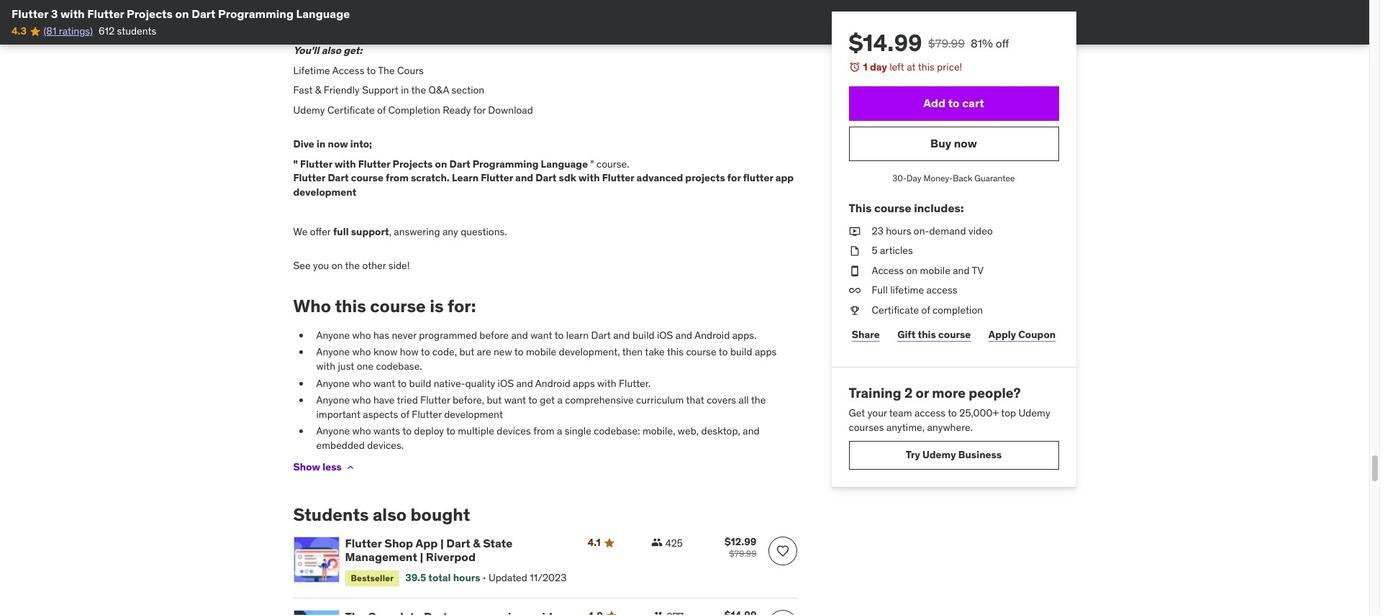 Task type: describe. For each thing, give the bounding box(es) containing it.
alarm image
[[849, 61, 861, 73]]

to inside training 2 or more people? get your team access to 25,000+ top udemy courses anytime, anywhere.
[[948, 407, 957, 420]]

course up never
[[370, 295, 426, 317]]

apply coupon button
[[986, 321, 1059, 350]]

3 anyone from the top
[[316, 377, 350, 390]]

23
[[872, 224, 884, 237]]

23 hours on-demand video
[[872, 224, 993, 237]]

access on mobile and tv
[[872, 264, 984, 277]]

students also bought
[[293, 504, 470, 526]]

81%
[[971, 36, 993, 50]]

0 vertical spatial ios
[[657, 329, 673, 342]]

state
[[483, 537, 513, 551]]

has
[[374, 329, 389, 342]]

xsmall image inside the show less button
[[345, 462, 356, 473]]

get
[[540, 394, 555, 407]]

top
[[1002, 407, 1017, 420]]

share button
[[849, 321, 883, 350]]

comprehensive
[[565, 394, 634, 407]]

more
[[932, 384, 966, 401]]

0 vertical spatial hours
[[886, 224, 912, 237]]

425
[[666, 537, 683, 550]]

to inside button
[[949, 96, 960, 110]]

1 vertical spatial certificate
[[872, 304, 919, 317]]

and inside dive in now into; " flutter with flutter projects on dart programming language " course. flutter dart course from scratch. learn flutter and dart sdk with flutter advanced projects for flutter app development
[[516, 172, 534, 185]]

$79.99 for $14.99
[[929, 36, 965, 50]]

see
[[293, 259, 311, 272]]

· moving through the course without distractions
[[293, 10, 510, 23]]

0 vertical spatial build
[[633, 329, 655, 342]]

is
[[430, 295, 444, 317]]

you
[[313, 259, 329, 272]]

and up 'then'
[[614, 329, 630, 342]]

buy
[[931, 136, 952, 150]]

codebase:
[[594, 425, 640, 438]]

5 articles
[[872, 244, 913, 257]]

to down 'codebase.'
[[398, 377, 407, 390]]

flutter inside 'flutter shop app | dart & state management | riverpod'
[[345, 537, 382, 551]]

flutter 3 with flutter projects on dart programming language
[[12, 6, 350, 21]]

full lifetime access
[[872, 284, 958, 297]]

0 vertical spatial programming
[[218, 6, 294, 21]]

1 who from the top
[[352, 329, 371, 342]]

also for students
[[373, 504, 407, 526]]

the right through
[[371, 10, 386, 23]]

language inside dive in now into; " flutter with flutter projects on dart programming language " course. flutter dart course from scratch. learn flutter and dart sdk with flutter advanced projects for flutter app development
[[541, 158, 588, 170]]

management
[[345, 550, 417, 565]]

of inside anyone who has never programmed before and want to learn dart and build ios and android apps. anyone who know how to code, but are new to mobile development, then take this course to build apps with just one codebase. anyone who want to build native-quality ios and android apps with flutter. anyone who have tried flutter before, but want to get a comprehensive curriculum that covers all the important aspects of flutter development anyone who wants to deploy to multiple devices from a single codebase: mobile, web, desktop, and embedded devices.
[[401, 408, 410, 421]]

bestseller
[[351, 573, 394, 584]]

try udemy business link
[[849, 441, 1059, 470]]

2 " from the left
[[591, 158, 594, 170]]

side!
[[389, 259, 410, 272]]

gift this course link
[[895, 321, 974, 350]]

riverpod
[[426, 550, 476, 565]]

this
[[849, 201, 872, 216]]

5 who from the top
[[352, 425, 371, 438]]

from inside anyone who has never programmed before and want to learn dart and build ios and android apps. anyone who know how to code, but are new to mobile development, then take this course to build apps with just one codebase. anyone who want to build native-quality ios and android apps with flutter. anyone who have tried flutter before, but want to get a comprehensive curriculum that covers all the important aspects of flutter development anyone who wants to deploy to multiple devices from a single codebase: mobile, web, desktop, and embedded devices.
[[534, 425, 555, 438]]

1 vertical spatial access
[[872, 264, 904, 277]]

take
[[645, 346, 665, 359]]

1 anyone from the top
[[316, 329, 350, 342]]

quality
[[465, 377, 495, 390]]

this right who
[[335, 295, 366, 317]]

to right wants
[[403, 425, 412, 438]]

4 anyone from the top
[[316, 394, 350, 407]]

612
[[99, 25, 115, 38]]

embedded
[[316, 439, 365, 452]]

udemy inside training 2 or more people? get your team access to 25,000+ top udemy courses anytime, anywhere.
[[1019, 407, 1051, 420]]

on inside dive in now into; " flutter with flutter projects on dart programming language " course. flutter dart course from scratch. learn flutter and dart sdk with flutter advanced projects for flutter app development
[[435, 158, 447, 170]]

get:
[[344, 44, 362, 57]]

full
[[872, 284, 888, 297]]

$14.99
[[849, 28, 923, 58]]

and right quality
[[516, 377, 533, 390]]

less
[[323, 461, 342, 474]]

includes:
[[914, 201, 964, 216]]

to inside 'you'll also get: lifetime access to the cours fast & friendly support in the q&a section udemy certificate of completion ready for download'
[[367, 64, 376, 77]]

the left other
[[345, 259, 360, 272]]

with left the just
[[316, 360, 335, 373]]

at
[[907, 60, 916, 73]]

download
[[488, 104, 533, 117]]

friendly
[[324, 84, 360, 97]]

certificate of completion
[[872, 304, 984, 317]]

1 horizontal spatial apps
[[755, 346, 777, 359]]

day
[[870, 60, 887, 73]]

access inside 'you'll also get: lifetime access to the cours fast & friendly support in the q&a section udemy certificate of completion ready for download'
[[332, 64, 365, 77]]

app
[[776, 172, 794, 185]]

support
[[351, 225, 389, 238]]

of inside 'you'll also get: lifetime access to the cours fast & friendly support in the q&a section udemy certificate of completion ready for download'
[[377, 104, 386, 117]]

articles
[[880, 244, 913, 257]]

buy now button
[[849, 126, 1059, 161]]

& inside 'you'll also get: lifetime access to the cours fast & friendly support in the q&a section udemy certificate of completion ready for download'
[[315, 84, 321, 97]]

or
[[916, 384, 929, 401]]

2 horizontal spatial build
[[731, 346, 753, 359]]

1 vertical spatial a
[[557, 425, 562, 438]]

on-
[[914, 224, 930, 237]]

people?
[[969, 384, 1021, 401]]

development inside anyone who has never programmed before and want to learn dart and build ios and android apps. anyone who know how to code, but are new to mobile development, then take this course to build apps with just one codebase. anyone who want to build native-quality ios and android apps with flutter. anyone who have tried flutter before, but want to get a comprehensive curriculum that covers all the important aspects of flutter development anyone who wants to deploy to multiple devices from a single codebase: mobile, web, desktop, and embedded devices.
[[444, 408, 503, 421]]

with right sdk
[[579, 172, 600, 185]]

support
[[362, 84, 399, 97]]

training 2 or more people? get your team access to 25,000+ top udemy courses anytime, anywhere.
[[849, 384, 1051, 434]]

for inside dive in now into; " flutter with flutter projects on dart programming language " course. flutter dart course from scratch. learn flutter and dart sdk with flutter advanced projects for flutter app development
[[728, 172, 741, 185]]

this inside anyone who has never programmed before and want to learn dart and build ios and android apps. anyone who know how to code, but are new to mobile development, then take this course to build apps with just one codebase. anyone who want to build native-quality ios and android apps with flutter. anyone who have tried flutter before, but want to get a comprehensive curriculum that covers all the important aspects of flutter development anyone who wants to deploy to multiple devices from a single codebase: mobile, web, desktop, and embedded devices.
[[667, 346, 684, 359]]

0 horizontal spatial hours
[[453, 572, 481, 585]]

coupon
[[1019, 328, 1056, 341]]

$12.99
[[725, 536, 757, 549]]

q&a
[[429, 84, 449, 97]]

aspects
[[363, 408, 398, 421]]

and left tv
[[953, 264, 970, 277]]

0 horizontal spatial build
[[409, 377, 431, 390]]

important
[[316, 408, 361, 421]]

3
[[51, 6, 58, 21]]

2 who from the top
[[352, 346, 371, 359]]

share
[[852, 328, 880, 341]]

(81 ratings)
[[43, 25, 93, 38]]

who
[[293, 295, 331, 317]]

sdk
[[559, 172, 577, 185]]

scratch.
[[411, 172, 450, 185]]

0 horizontal spatial apps
[[573, 377, 595, 390]]

to left get
[[529, 394, 538, 407]]

certificate inside 'you'll also get: lifetime access to the cours fast & friendly support in the q&a section udemy certificate of completion ready for download'
[[328, 104, 375, 117]]

25,000+
[[960, 407, 999, 420]]

course.
[[597, 158, 630, 170]]

0 vertical spatial android
[[695, 329, 730, 342]]

video
[[969, 224, 993, 237]]

you'll
[[293, 44, 319, 57]]

4 who from the top
[[352, 394, 371, 407]]

try udemy business
[[906, 449, 1002, 462]]

4.1
[[588, 537, 601, 550]]

distractions
[[457, 10, 510, 23]]

completion
[[933, 304, 984, 317]]

apply coupon
[[989, 328, 1056, 341]]

money-
[[924, 172, 953, 183]]

with up comprehensive
[[598, 377, 617, 390]]

guarantee
[[975, 172, 1016, 183]]

devices
[[497, 425, 531, 438]]

30-day money-back guarantee
[[893, 172, 1016, 183]]

course left without
[[388, 10, 419, 23]]

from inside dive in now into; " flutter with flutter projects on dart programming language " course. flutter dart course from scratch. learn flutter and dart sdk with flutter advanced projects for flutter app development
[[386, 172, 409, 185]]

how
[[400, 346, 419, 359]]

in inside 'you'll also get: lifetime access to the cours fast & friendly support in the q&a section udemy certificate of completion ready for download'
[[401, 84, 409, 97]]

0 vertical spatial access
[[927, 284, 958, 297]]

training
[[849, 384, 902, 401]]

1
[[864, 60, 868, 73]]

1 day left at this price!
[[864, 60, 963, 73]]

projects inside dive in now into; " flutter with flutter projects on dart programming language " course. flutter dart course from scratch. learn flutter and dart sdk with flutter advanced projects for flutter app development
[[393, 158, 433, 170]]

dive in now into; " flutter with flutter projects on dart programming language " course. flutter dart course from scratch. learn flutter and dart sdk with flutter advanced projects for flutter app development
[[293, 138, 794, 199]]



Task type: vqa. For each thing, say whether or not it's contained in the screenshot.
Single
yes



Task type: locate. For each thing, give the bounding box(es) containing it.
0 vertical spatial language
[[296, 6, 350, 21]]

0 vertical spatial for
[[474, 104, 486, 117]]

39.5 total hours
[[405, 572, 481, 585]]

1 horizontal spatial from
[[534, 425, 555, 438]]

0 horizontal spatial access
[[332, 64, 365, 77]]

with up ratings)
[[60, 6, 85, 21]]

0 vertical spatial from
[[386, 172, 409, 185]]

in right the dive
[[317, 138, 326, 151]]

0 horizontal spatial of
[[377, 104, 386, 117]]

access down get:
[[332, 64, 365, 77]]

build down apps.
[[731, 346, 753, 359]]

·
[[293, 10, 296, 23]]

0 horizontal spatial &
[[315, 84, 321, 97]]

$79.99 for $12.99
[[729, 549, 757, 560]]

we offer full support , answering any questions.
[[293, 225, 507, 238]]

we
[[293, 225, 308, 238]]

development inside dive in now into; " flutter with flutter projects on dart programming language " course. flutter dart course from scratch. learn flutter and dart sdk with flutter advanced projects for flutter app development
[[293, 186, 357, 199]]

this right gift
[[918, 328, 937, 341]]

| right 'app' on the bottom
[[441, 537, 444, 551]]

who up 'one' at left
[[352, 346, 371, 359]]

language up sdk
[[541, 158, 588, 170]]

into;
[[350, 138, 372, 151]]

devices.
[[367, 439, 404, 452]]

0 horizontal spatial for
[[474, 104, 486, 117]]

single
[[565, 425, 592, 438]]

11/2023
[[530, 572, 567, 585]]

off
[[996, 36, 1010, 50]]

add
[[924, 96, 946, 110]]

access
[[927, 284, 958, 297], [915, 407, 946, 420]]

$79.99 left wishlist image
[[729, 549, 757, 560]]

one
[[357, 360, 374, 373]]

course inside 'link'
[[939, 328, 971, 341]]

of down tried
[[401, 408, 410, 421]]

access
[[332, 64, 365, 77], [872, 264, 904, 277]]

cart
[[963, 96, 985, 110]]

android up get
[[535, 377, 571, 390]]

want left the learn
[[531, 329, 553, 342]]

1 vertical spatial language
[[541, 158, 588, 170]]

native-
[[434, 377, 465, 390]]

1 horizontal spatial of
[[401, 408, 410, 421]]

the left the q&a
[[411, 84, 426, 97]]

0 horizontal spatial udemy
[[293, 104, 325, 117]]

programming inside dive in now into; " flutter with flutter projects on dart programming language " course. flutter dart course from scratch. learn flutter and dart sdk with flutter advanced projects for flutter app development
[[473, 158, 539, 170]]

1 vertical spatial in
[[317, 138, 326, 151]]

0 horizontal spatial programming
[[218, 6, 294, 21]]

2 vertical spatial want
[[504, 394, 526, 407]]

demand
[[930, 224, 967, 237]]

3 who from the top
[[352, 377, 371, 390]]

1 vertical spatial &
[[473, 537, 481, 551]]

1 horizontal spatial want
[[504, 394, 526, 407]]

0 vertical spatial but
[[460, 346, 475, 359]]

1 vertical spatial apps
[[573, 377, 595, 390]]

course up "23"
[[875, 201, 912, 216]]

who this course is for:
[[293, 295, 476, 317]]

1 horizontal spatial for
[[728, 172, 741, 185]]

this right at
[[918, 60, 935, 73]]

apps up comprehensive
[[573, 377, 595, 390]]

2 horizontal spatial want
[[531, 329, 553, 342]]

1 vertical spatial but
[[487, 394, 502, 407]]

$79.99 up price! at the right top
[[929, 36, 965, 50]]

a right get
[[558, 394, 563, 407]]

1 horizontal spatial android
[[695, 329, 730, 342]]

0 vertical spatial apps
[[755, 346, 777, 359]]

dart
[[192, 6, 216, 21], [450, 158, 471, 170], [328, 172, 349, 185], [536, 172, 557, 185], [591, 329, 611, 342], [447, 537, 471, 551]]

projects
[[127, 6, 173, 21], [393, 158, 433, 170]]

1 horizontal spatial development
[[444, 408, 503, 421]]

of down full lifetime access
[[922, 304, 931, 317]]

have
[[374, 394, 395, 407]]

that
[[686, 394, 705, 407]]

$79.99 inside $14.99 $79.99 81% off
[[929, 36, 965, 50]]

0 horizontal spatial want
[[374, 377, 395, 390]]

and right desktop,
[[743, 425, 760, 438]]

to right new
[[515, 346, 524, 359]]

a left single
[[557, 425, 562, 438]]

& left state
[[473, 537, 481, 551]]

add to cart button
[[849, 86, 1059, 121]]

the inside anyone who has never programmed before and want to learn dart and build ios and android apps. anyone who know how to code, but are new to mobile development, then take this course to build apps with just one codebase. anyone who want to build native-quality ios and android apps with flutter. anyone who have tried flutter before, but want to get a comprehensive curriculum that covers all the important aspects of flutter development anyone who wants to deploy to multiple devices from a single codebase: mobile, web, desktop, and embedded devices.
[[751, 394, 766, 407]]

1 vertical spatial mobile
[[526, 346, 557, 359]]

programming up learn
[[473, 158, 539, 170]]

2
[[905, 384, 913, 401]]

now left the into;
[[328, 138, 348, 151]]

learn
[[452, 172, 479, 185]]

0 horizontal spatial "
[[293, 158, 298, 170]]

get
[[849, 407, 866, 420]]

add to cart
[[924, 96, 985, 110]]

2 horizontal spatial udemy
[[1019, 407, 1051, 420]]

1 vertical spatial want
[[374, 377, 395, 390]]

1 vertical spatial udemy
[[1019, 407, 1051, 420]]

0 vertical spatial certificate
[[328, 104, 375, 117]]

build up tried
[[409, 377, 431, 390]]

0 horizontal spatial development
[[293, 186, 357, 199]]

1 horizontal spatial &
[[473, 537, 481, 551]]

apps down apps.
[[755, 346, 777, 359]]

back
[[953, 172, 973, 183]]

and left sdk
[[516, 172, 534, 185]]

for
[[474, 104, 486, 117], [728, 172, 741, 185]]

0 vertical spatial udemy
[[293, 104, 325, 117]]

1 vertical spatial development
[[444, 408, 503, 421]]

0 horizontal spatial in
[[317, 138, 326, 151]]

1 horizontal spatial udemy
[[923, 449, 956, 462]]

1 horizontal spatial build
[[633, 329, 655, 342]]

also
[[322, 44, 341, 57], [373, 504, 407, 526]]

1 vertical spatial for
[[728, 172, 741, 185]]

this inside 'link'
[[918, 328, 937, 341]]

1 vertical spatial access
[[915, 407, 946, 420]]

from
[[386, 172, 409, 185], [534, 425, 555, 438]]

xsmall image for 23 hours on-demand video
[[849, 224, 861, 238]]

0 horizontal spatial language
[[296, 6, 350, 21]]

1 horizontal spatial $79.99
[[929, 36, 965, 50]]

course inside dive in now into; " flutter with flutter projects on dart programming language " course. flutter dart course from scratch. learn flutter and dart sdk with flutter advanced projects for flutter app development
[[351, 172, 384, 185]]

also up shop
[[373, 504, 407, 526]]

(81
[[43, 25, 56, 38]]

dart inside anyone who has never programmed before and want to learn dart and build ios and android apps. anyone who know how to code, but are new to mobile development, then take this course to build apps with just one codebase. anyone who want to build native-quality ios and android apps with flutter. anyone who have tried flutter before, but want to get a comprehensive curriculum that covers all the important aspects of flutter development anyone who wants to deploy to multiple devices from a single codebase: mobile, web, desktop, and embedded devices.
[[591, 329, 611, 342]]

the right all
[[751, 394, 766, 407]]

in inside dive in now into; " flutter with flutter projects on dart programming language " course. flutter dart course from scratch. learn flutter and dart sdk with flutter advanced projects for flutter app development
[[317, 138, 326, 151]]

1 vertical spatial projects
[[393, 158, 433, 170]]

projects up students
[[127, 6, 173, 21]]

students
[[117, 25, 157, 38]]

0 horizontal spatial android
[[535, 377, 571, 390]]

1 " from the left
[[293, 158, 298, 170]]

deploy
[[414, 425, 444, 438]]

development down 'before,'
[[444, 408, 503, 421]]

to up covers
[[719, 346, 728, 359]]

| up the 39.5
[[420, 550, 424, 565]]

1 horizontal spatial programming
[[473, 158, 539, 170]]

to left the learn
[[555, 329, 564, 342]]

5 anyone from the top
[[316, 425, 350, 438]]

but left are
[[460, 346, 475, 359]]

0 vertical spatial in
[[401, 84, 409, 97]]

0 horizontal spatial also
[[322, 44, 341, 57]]

from right devices
[[534, 425, 555, 438]]

courses
[[849, 421, 884, 434]]

0 vertical spatial also
[[322, 44, 341, 57]]

1 horizontal spatial mobile
[[920, 264, 951, 277]]

mobile up full lifetime access
[[920, 264, 951, 277]]

access inside training 2 or more people? get your team access to 25,000+ top udemy courses anytime, anywhere.
[[915, 407, 946, 420]]

0 vertical spatial $79.99
[[929, 36, 965, 50]]

shop
[[385, 537, 413, 551]]

who left wants
[[352, 425, 371, 438]]

4.3
[[12, 25, 27, 38]]

1 horizontal spatial projects
[[393, 158, 433, 170]]

0 vertical spatial &
[[315, 84, 321, 97]]

1 horizontal spatial certificate
[[872, 304, 919, 317]]

1 horizontal spatial |
[[441, 537, 444, 551]]

want up devices
[[504, 394, 526, 407]]

this course includes:
[[849, 201, 964, 216]]

of down support
[[377, 104, 386, 117]]

udemy inside try udemy business link
[[923, 449, 956, 462]]

build up 'then'
[[633, 329, 655, 342]]

1 vertical spatial of
[[922, 304, 931, 317]]

also for you'll
[[322, 44, 341, 57]]

now inside button
[[954, 136, 978, 150]]

0 horizontal spatial certificate
[[328, 104, 375, 117]]

0 vertical spatial want
[[531, 329, 553, 342]]

who left has
[[352, 329, 371, 342]]

course right take
[[686, 346, 717, 359]]

udemy down fast
[[293, 104, 325, 117]]

0 vertical spatial of
[[377, 104, 386, 117]]

in down cours
[[401, 84, 409, 97]]

course inside anyone who has never programmed before and want to learn dart and build ios and android apps. anyone who know how to code, but are new to mobile development, then take this course to build apps with just one codebase. anyone who want to build native-quality ios and android apps with flutter. anyone who have tried flutter before, but want to get a comprehensive curriculum that covers all the important aspects of flutter development anyone who wants to deploy to multiple devices from a single codebase: mobile, web, desktop, and embedded devices.
[[686, 346, 717, 359]]

1 vertical spatial ios
[[498, 377, 514, 390]]

hours up "articles"
[[886, 224, 912, 237]]

build
[[633, 329, 655, 342], [731, 346, 753, 359], [409, 377, 431, 390]]

development up offer
[[293, 186, 357, 199]]

who left have
[[352, 394, 371, 407]]

just
[[338, 360, 354, 373]]

now
[[954, 136, 978, 150], [328, 138, 348, 151]]

hours down riverpod
[[453, 572, 481, 585]]

access down the access on mobile and tv on the top right of page
[[927, 284, 958, 297]]

offer
[[310, 225, 331, 238]]

new
[[494, 346, 512, 359]]

xsmall image
[[849, 244, 861, 258], [849, 264, 861, 278], [849, 304, 861, 318], [345, 462, 356, 473]]

0 horizontal spatial |
[[420, 550, 424, 565]]

xsmall image for access on mobile and tv
[[849, 264, 861, 278]]

1 vertical spatial android
[[535, 377, 571, 390]]

through
[[333, 10, 369, 23]]

xsmall image for 5 articles
[[849, 244, 861, 258]]

ios right quality
[[498, 377, 514, 390]]

certificate down friendly
[[328, 104, 375, 117]]

& right fast
[[315, 84, 321, 97]]

questions.
[[461, 225, 507, 238]]

course down the into;
[[351, 172, 384, 185]]

xsmall image for 425
[[651, 537, 663, 549]]

hours
[[886, 224, 912, 237], [453, 572, 481, 585]]

know
[[374, 346, 398, 359]]

xsmall image
[[849, 224, 861, 238], [849, 284, 861, 298], [651, 537, 663, 549], [653, 611, 664, 616]]

0 horizontal spatial projects
[[127, 6, 173, 21]]

1 vertical spatial build
[[731, 346, 753, 359]]

0 horizontal spatial but
[[460, 346, 475, 359]]

0 vertical spatial projects
[[127, 6, 173, 21]]

cours
[[397, 64, 424, 77]]

android left apps.
[[695, 329, 730, 342]]

1 vertical spatial programming
[[473, 158, 539, 170]]

1 horizontal spatial ios
[[657, 329, 673, 342]]

lifetime
[[891, 284, 924, 297]]

code,
[[433, 346, 457, 359]]

1 horizontal spatial also
[[373, 504, 407, 526]]

xsmall image for certificate of completion
[[849, 304, 861, 318]]

" left course.
[[591, 158, 594, 170]]

ios
[[657, 329, 673, 342], [498, 377, 514, 390]]

1 vertical spatial also
[[373, 504, 407, 526]]

but down quality
[[487, 394, 502, 407]]

0 vertical spatial mobile
[[920, 264, 951, 277]]

udemy right top
[[1019, 407, 1051, 420]]

0 horizontal spatial $79.99
[[729, 549, 757, 560]]

2 vertical spatial of
[[401, 408, 410, 421]]

flutter shop app | dart & state management | riverpod link
[[345, 537, 571, 565]]

and up new
[[511, 329, 528, 342]]

0 horizontal spatial from
[[386, 172, 409, 185]]

to left the
[[367, 64, 376, 77]]

udemy inside 'you'll also get: lifetime access to the cours fast & friendly support in the q&a section udemy certificate of completion ready for download'
[[293, 104, 325, 117]]

0 horizontal spatial mobile
[[526, 346, 557, 359]]

dart inside 'flutter shop app | dart & state management | riverpod'
[[447, 537, 471, 551]]

anytime,
[[887, 421, 925, 434]]

now right "buy" on the right top of the page
[[954, 136, 978, 150]]

1 horizontal spatial but
[[487, 394, 502, 407]]

1 horizontal spatial language
[[541, 158, 588, 170]]

1 vertical spatial hours
[[453, 572, 481, 585]]

multiple
[[458, 425, 495, 438]]

2 anyone from the top
[[316, 346, 350, 359]]

0 horizontal spatial ios
[[498, 377, 514, 390]]

0 vertical spatial development
[[293, 186, 357, 199]]

language right ·
[[296, 6, 350, 21]]

to left cart
[[949, 96, 960, 110]]

access down or
[[915, 407, 946, 420]]

covers
[[707, 394, 737, 407]]

" down the dive
[[293, 158, 298, 170]]

0 vertical spatial access
[[332, 64, 365, 77]]

to right the deploy at the bottom left of page
[[446, 425, 456, 438]]

language
[[296, 6, 350, 21], [541, 158, 588, 170]]

2 vertical spatial build
[[409, 377, 431, 390]]

buy now
[[931, 136, 978, 150]]

flutter.
[[619, 377, 651, 390]]

"
[[293, 158, 298, 170], [591, 158, 594, 170]]

mobile,
[[643, 425, 676, 438]]

without
[[421, 10, 455, 23]]

0 vertical spatial a
[[558, 394, 563, 407]]

also left get:
[[322, 44, 341, 57]]

wants
[[374, 425, 400, 438]]

team
[[890, 407, 913, 420]]

app
[[416, 537, 438, 551]]

and left apps.
[[676, 329, 693, 342]]

with down the into;
[[335, 158, 356, 170]]

bought
[[411, 504, 470, 526]]

now inside dive in now into; " flutter with flutter projects on dart programming language " course. flutter dart course from scratch. learn flutter and dart sdk with flutter advanced projects for flutter app development
[[328, 138, 348, 151]]

this right take
[[667, 346, 684, 359]]

anywhere.
[[928, 421, 973, 434]]

who down 'one' at left
[[352, 377, 371, 390]]

& inside 'flutter shop app | dart & state management | riverpod'
[[473, 537, 481, 551]]

the
[[371, 10, 386, 23], [411, 84, 426, 97], [345, 259, 360, 272], [751, 394, 766, 407]]

on
[[175, 6, 189, 21], [435, 158, 447, 170], [332, 259, 343, 272], [907, 264, 918, 277]]

anyone
[[316, 329, 350, 342], [316, 346, 350, 359], [316, 377, 350, 390], [316, 394, 350, 407], [316, 425, 350, 438]]

udemy right try
[[923, 449, 956, 462]]

to right how
[[421, 346, 430, 359]]

2 vertical spatial udemy
[[923, 449, 956, 462]]

1 horizontal spatial access
[[872, 264, 904, 277]]

for left "flutter" in the top of the page
[[728, 172, 741, 185]]

for right ready at the top left of the page
[[474, 104, 486, 117]]

programming left moving
[[218, 6, 294, 21]]

$79.99 inside $12.99 $79.99
[[729, 549, 757, 560]]

xsmall image for full lifetime access
[[849, 284, 861, 298]]

the inside 'you'll also get: lifetime access to the cours fast & friendly support in the q&a section udemy certificate of completion ready for download'
[[411, 84, 426, 97]]

mobile right new
[[526, 346, 557, 359]]

projects up scratch. at left
[[393, 158, 433, 170]]

from left scratch. at left
[[386, 172, 409, 185]]

2 horizontal spatial of
[[922, 304, 931, 317]]

want up have
[[374, 377, 395, 390]]

try
[[906, 449, 921, 462]]

development
[[293, 186, 357, 199], [444, 408, 503, 421]]

curriculum
[[636, 394, 684, 407]]

udemy
[[293, 104, 325, 117], [1019, 407, 1051, 420], [923, 449, 956, 462]]

to up anywhere.
[[948, 407, 957, 420]]

1 vertical spatial from
[[534, 425, 555, 438]]

for inside 'you'll also get: lifetime access to the cours fast & friendly support in the q&a section udemy certificate of completion ready for download'
[[474, 104, 486, 117]]

course down completion
[[939, 328, 971, 341]]

mobile inside anyone who has never programmed before and want to learn dart and build ios and android apps. anyone who know how to code, but are new to mobile development, then take this course to build apps with just one codebase. anyone who want to build native-quality ios and android apps with flutter. anyone who have tried flutter before, but want to get a comprehensive curriculum that covers all the important aspects of flutter development anyone who wants to deploy to multiple devices from a single codebase: mobile, web, desktop, and embedded devices.
[[526, 346, 557, 359]]

certificate down lifetime
[[872, 304, 919, 317]]

ios up take
[[657, 329, 673, 342]]

wishlist image
[[776, 544, 790, 559]]

ratings)
[[59, 25, 93, 38]]

access down 5 articles
[[872, 264, 904, 277]]

1 horizontal spatial now
[[954, 136, 978, 150]]

advanced
[[637, 172, 683, 185]]

also inside 'you'll also get: lifetime access to the cours fast & friendly support in the q&a section udemy certificate of completion ready for download'
[[322, 44, 341, 57]]

|
[[441, 537, 444, 551], [420, 550, 424, 565]]



